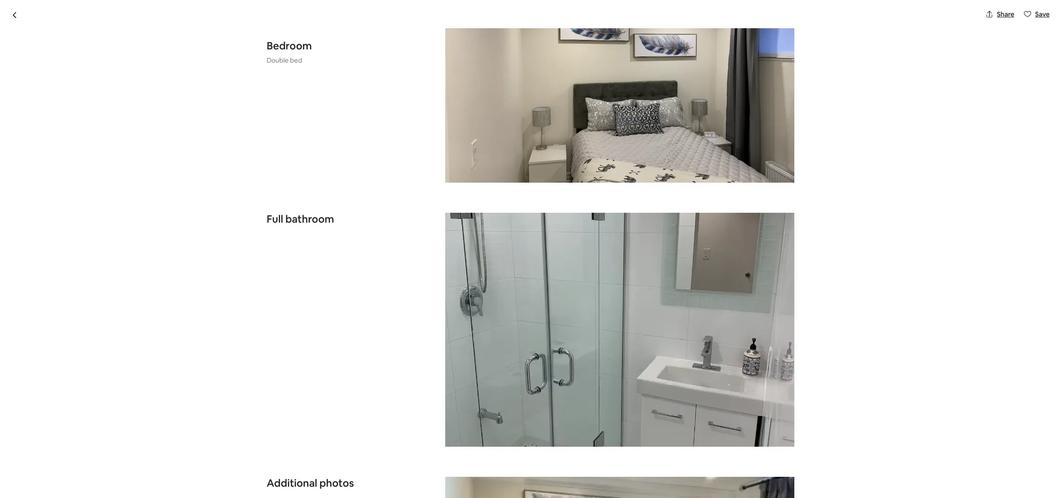 Task type: describe. For each thing, give the bounding box(es) containing it.
save for bottom save button
[[780, 69, 795, 77]]

show all photos button
[[708, 326, 783, 342]]

share button for topmost save button
[[982, 6, 1018, 22]]

taxes
[[678, 394, 695, 402]]

for
[[398, 466, 407, 474]]

washer,
[[470, 466, 493, 474]]

air
[[267, 48, 283, 64]]

and
[[513, 466, 525, 474]]

in
[[343, 485, 349, 495]]

profile element
[[613, 0, 795, 38]]

bathroom
[[285, 213, 334, 226]]

4.48 · 102 reviews
[[729, 384, 782, 393]]

11/1/2023
[[636, 426, 665, 435]]

monthly
[[630, 394, 655, 402]]

this
[[367, 466, 378, 474]]

dryer,
[[495, 466, 512, 474]]

air cond'd new high park close 2 subway roncey image 5 image
[[666, 225, 795, 353]]

the
[[297, 466, 309, 474]]

experience
[[351, 485, 391, 495]]

show
[[727, 330, 744, 338]]

place
[[380, 466, 396, 474]]

additional photos
[[267, 477, 354, 490]]

air cond'd new high park close 2 subway roncey
[[267, 48, 548, 64]]

air cond'd new high park close 2 subway roncey image 3 image
[[534, 225, 663, 353]]

bed
[[290, 56, 302, 65]]

photos inside photo tour dialog
[[320, 477, 354, 490]]

high
[[359, 48, 386, 64]]

ac
[[526, 466, 536, 474]]

roncey
[[505, 48, 548, 64]]

new
[[330, 48, 356, 64]]

share for topmost save button
[[997, 10, 1015, 18]]

1/1/2024
[[712, 426, 738, 435]]

full
[[267, 213, 283, 226]]

air cond'd new high park close 2 subway roncey image 1 image
[[267, 90, 531, 353]]

all
[[746, 330, 752, 338]]

before
[[656, 394, 677, 402]]

double
[[267, 56, 289, 65]]

·
[[744, 384, 746, 393]]

reviews
[[759, 384, 782, 393]]



Task type: vqa. For each thing, say whether or not it's contained in the screenshot.
top share button
yes



Task type: locate. For each thing, give the bounding box(es) containing it.
the host has equipped this place for long stays—kitchen, washer, dryer, and ac included.
[[297, 466, 565, 474]]

save for topmost save button
[[1035, 10, 1050, 18]]

1 horizontal spatial save button
[[1020, 6, 1054, 22]]

Start your search search field
[[460, 8, 601, 30]]

1 vertical spatial save button
[[765, 65, 798, 81]]

learn more about the host, inna. image
[[548, 369, 575, 395], [548, 369, 575, 395]]

show all photos
[[727, 330, 776, 338]]

1 horizontal spatial share button
[[982, 6, 1018, 22]]

0 vertical spatial share button
[[982, 6, 1018, 22]]

bedroom
[[267, 39, 312, 52]]

included.
[[537, 466, 565, 474]]

park
[[388, 48, 414, 64]]

1 horizontal spatial save
[[1035, 10, 1050, 18]]

0 vertical spatial save button
[[1020, 6, 1054, 22]]

$2,121
[[630, 380, 659, 394]]

1 vertical spatial share
[[742, 69, 759, 77]]

0 vertical spatial photos
[[754, 330, 776, 338]]

photos right all at the bottom right
[[754, 330, 776, 338]]

1 horizontal spatial photos
[[754, 330, 776, 338]]

additional
[[267, 477, 317, 490]]

share for bottom save button
[[742, 69, 759, 77]]

cond'd
[[286, 48, 328, 64]]

share inside photo tour dialog
[[997, 10, 1015, 18]]

2
[[449, 48, 456, 64]]

0 horizontal spatial save
[[780, 69, 795, 77]]

save
[[1035, 10, 1050, 18], [780, 69, 795, 77]]

great check-in experience
[[297, 485, 391, 495]]

stays—kitchen,
[[423, 466, 469, 474]]

long
[[408, 466, 421, 474]]

full bathroom image 1 image
[[445, 213, 795, 447], [445, 213, 795, 447]]

save button
[[1020, 6, 1054, 22], [765, 65, 798, 81]]

subway
[[459, 48, 503, 64]]

photo tour dialog
[[0, 0, 1061, 499]]

0 vertical spatial save
[[1035, 10, 1050, 18]]

has
[[325, 466, 335, 474]]

great
[[297, 485, 317, 495]]

share button inside photo tour dialog
[[982, 6, 1018, 22]]

1 vertical spatial photos
[[320, 477, 354, 490]]

check-
[[319, 485, 343, 495]]

bedroom image 1 image
[[445, 0, 795, 183], [445, 0, 795, 183]]

host
[[310, 466, 323, 474]]

0 horizontal spatial share button
[[727, 65, 763, 81]]

photos inside "button"
[[754, 330, 776, 338]]

air cond'd new high park close 2 subway roncey image 2 image
[[534, 90, 663, 222]]

bedroom double bed
[[267, 39, 312, 65]]

102
[[747, 384, 758, 393]]

photos down the has
[[320, 477, 354, 490]]

1 vertical spatial save
[[780, 69, 795, 77]]

additional photos image 1 image
[[445, 477, 795, 499], [445, 477, 795, 499]]

photos
[[754, 330, 776, 338], [320, 477, 354, 490]]

1 horizontal spatial share
[[997, 10, 1015, 18]]

4.48
[[729, 384, 742, 393]]

1 vertical spatial share button
[[727, 65, 763, 81]]

save inside photo tour dialog
[[1035, 10, 1050, 18]]

equipped
[[337, 466, 366, 474]]

air cond'd new high park close 2 subway roncey image 4 image
[[666, 90, 795, 222]]

0 horizontal spatial share
[[742, 69, 759, 77]]

0 horizontal spatial save button
[[765, 65, 798, 81]]

0 horizontal spatial photos
[[320, 477, 354, 490]]

share
[[997, 10, 1015, 18], [742, 69, 759, 77]]

full bathroom
[[267, 213, 334, 226]]

reserve button
[[630, 474, 782, 497]]

$2,121 monthly before taxes
[[630, 380, 695, 402]]

close
[[416, 48, 447, 64]]

share button for bottom save button
[[727, 65, 763, 81]]

share button
[[982, 6, 1018, 22], [727, 65, 763, 81]]

0 vertical spatial share
[[997, 10, 1015, 18]]

reserve
[[692, 480, 721, 490]]



